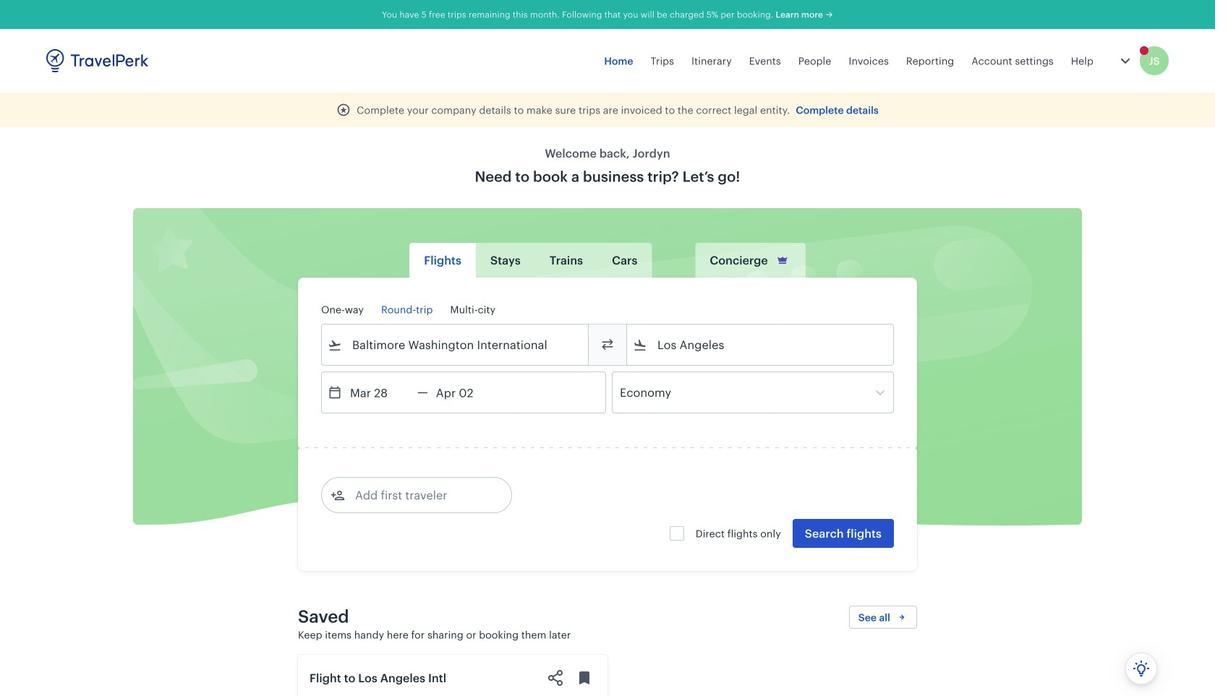 Task type: describe. For each thing, give the bounding box(es) containing it.
Depart text field
[[342, 373, 417, 413]]

Add first traveler search field
[[345, 484, 495, 507]]



Task type: locate. For each thing, give the bounding box(es) containing it.
Return text field
[[428, 373, 503, 413]]

To search field
[[647, 333, 874, 357]]

From search field
[[342, 333, 569, 357]]



